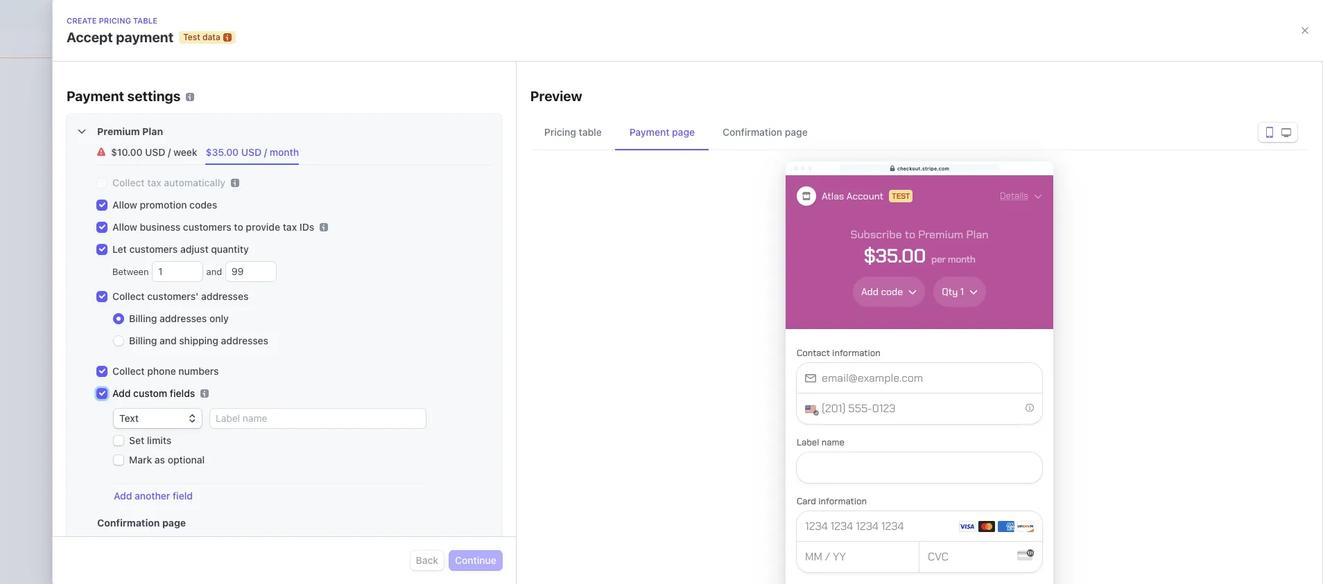 Task type: locate. For each thing, give the bounding box(es) containing it.
table
[[133, 16, 157, 25], [579, 126, 602, 138], [615, 319, 648, 335], [677, 341, 699, 353]]

/
[[168, 146, 171, 158], [264, 146, 267, 158]]

automatically
[[164, 177, 226, 189]]

1 horizontal spatial confirmation
[[723, 126, 782, 138]]

1 horizontal spatial to
[[702, 341, 711, 353]]

pricing table
[[544, 126, 602, 138]]

2 collect from the top
[[112, 291, 145, 302]]

billing
[[129, 313, 157, 325], [129, 335, 157, 347]]

1 horizontal spatial confirmation page
[[723, 126, 808, 138]]

1 horizontal spatial page
[[672, 126, 695, 138]]

add for add custom fields
[[112, 388, 131, 400]]

usd down the plan
[[145, 146, 165, 158]]

3 collect from the top
[[112, 366, 145, 377]]

/ inside $10.00 usd / week button
[[168, 146, 171, 158]]

and
[[204, 266, 225, 277], [160, 335, 177, 347]]

settings
[[127, 88, 181, 104]]

customers down the business
[[129, 243, 178, 255]]

1 vertical spatial a
[[542, 341, 547, 353]]

collect for collect phone numbers
[[112, 366, 145, 377]]

mark
[[129, 454, 152, 466]]

1 collect from the top
[[112, 177, 145, 189]]

2 vertical spatial addresses
[[221, 335, 268, 347]]

provide
[[246, 221, 280, 233]]

pricing right responsive
[[643, 341, 674, 353]]

0 horizontal spatial pricing
[[99, 16, 131, 25]]

billing for billing addresses only
[[129, 313, 157, 325]]

2 usd from the left
[[241, 146, 262, 158]]

0 vertical spatial addresses
[[201, 291, 249, 302]]

2 allow from the top
[[112, 221, 137, 233]]

0 vertical spatial add
[[112, 388, 131, 400]]

1 usd from the left
[[145, 146, 165, 158]]

1 horizontal spatial tax
[[283, 221, 297, 233]]

table up responsive
[[615, 319, 648, 335]]

tab list
[[530, 114, 1309, 151]]

only
[[209, 313, 229, 325]]

table up payment
[[133, 16, 157, 25]]

back
[[416, 555, 438, 567]]

2 billing from the top
[[129, 335, 157, 347]]

mark as optional
[[129, 454, 205, 466]]

2 horizontal spatial pricing
[[643, 341, 674, 353]]

confirmation
[[723, 126, 782, 138], [97, 517, 160, 529]]

confirmation page
[[723, 126, 808, 138], [97, 517, 186, 529]]

/ left week
[[168, 146, 171, 158]]

1 horizontal spatial customers
[[183, 221, 231, 233]]

0 vertical spatial pricing
[[99, 16, 131, 25]]

billing up phone
[[129, 335, 157, 347]]

addresses down only
[[221, 335, 268, 347]]

1 vertical spatial confirmation page
[[97, 517, 186, 529]]

billing addresses only
[[129, 313, 229, 325]]

test
[[183, 32, 200, 42]]

and down billing addresses only
[[160, 335, 177, 347]]

preview
[[530, 88, 582, 104]]

2 / from the left
[[264, 146, 267, 158]]

tax up promotion
[[147, 177, 161, 189]]

customers
[[183, 221, 231, 233], [129, 243, 178, 255]]

0 vertical spatial billing
[[129, 313, 157, 325]]

payment inside button
[[630, 126, 670, 138]]

allow business customers to provide tax ids
[[112, 221, 314, 233]]

billing down "customers'"
[[129, 313, 157, 325]]

addresses
[[201, 291, 249, 302], [160, 313, 207, 325], [221, 335, 268, 347]]

pricing up branded,
[[567, 319, 612, 335]]

your
[[761, 341, 780, 353]]

create
[[67, 16, 97, 25], [509, 319, 553, 335], [509, 341, 539, 353]]

0 vertical spatial create
[[67, 16, 97, 25]]

products
[[103, 77, 186, 100]]

2 horizontal spatial page
[[785, 126, 808, 138]]

usd for $35.00
[[241, 146, 262, 158]]

page
[[672, 126, 695, 138], [785, 126, 808, 138], [162, 517, 186, 529]]

/ inside $35.00 usd / month button
[[264, 146, 267, 158]]

premium plan button
[[78, 126, 491, 140]]

table left embed
[[677, 341, 699, 353]]

tax
[[147, 177, 161, 189], [283, 221, 297, 233]]

add left another
[[114, 490, 132, 502]]

billing for billing and shipping addresses
[[129, 335, 157, 347]]

let customers adjust quantity
[[112, 243, 249, 255]]

payment down test
[[630, 126, 670, 138]]

0 horizontal spatial /
[[168, 146, 171, 158]]

1 vertical spatial customers
[[129, 243, 178, 255]]

collect for collect tax automatically
[[112, 177, 145, 189]]

plan
[[142, 126, 163, 137]]

add
[[112, 388, 131, 400], [114, 490, 132, 502]]

add left custom
[[112, 388, 131, 400]]

page for confirmation page button
[[785, 126, 808, 138]]

set limits
[[129, 435, 172, 447]]

create a pricing table create a branded, responsive pricing table to embed on your website.
[[509, 319, 780, 367]]

1 vertical spatial and
[[160, 335, 177, 347]]

to inside 'create a pricing table create a branded, responsive pricing table to embed on your website.'
[[702, 341, 711, 353]]

back button
[[410, 551, 444, 571]]

checkout.stripe.com
[[897, 165, 949, 171]]

continue
[[455, 555, 496, 567]]

to up quantity
[[234, 221, 243, 233]]

allow promotion codes
[[112, 199, 217, 211]]

0 horizontal spatial confirmation page
[[97, 517, 186, 529]]

tax left ids
[[283, 221, 297, 233]]

codes
[[189, 199, 217, 211]]

optional
[[168, 454, 205, 466]]

to left embed
[[702, 341, 711, 353]]

embed
[[713, 341, 744, 353]]

1 horizontal spatial pricing
[[567, 319, 612, 335]]

test data
[[183, 32, 220, 42]]

1 / from the left
[[168, 146, 171, 158]]

0 vertical spatial confirmation
[[723, 126, 782, 138]]

fields
[[170, 388, 195, 400]]

allow left promotion
[[112, 199, 137, 211]]

0 vertical spatial tax
[[147, 177, 161, 189]]

a
[[556, 319, 564, 335], [542, 341, 547, 353]]

collect down 'between'
[[112, 291, 145, 302]]

0 horizontal spatial a
[[542, 341, 547, 353]]

2 vertical spatial collect
[[112, 366, 145, 377]]

$10.00 usd / week button
[[92, 140, 206, 165]]

usd right $35.00
[[241, 146, 262, 158]]

premium plan
[[97, 126, 163, 137]]

/ left 'month'
[[264, 146, 267, 158]]

1 vertical spatial allow
[[112, 221, 137, 233]]

0 vertical spatial a
[[556, 319, 564, 335]]

customers down the codes
[[183, 221, 231, 233]]

$35.00
[[206, 146, 239, 158]]

/ for month
[[264, 146, 267, 158]]

0 vertical spatial payment
[[67, 88, 124, 104]]

pricing up accept payment on the top of page
[[99, 16, 131, 25]]

payment
[[67, 88, 124, 104], [630, 126, 670, 138]]

0 horizontal spatial customers
[[129, 243, 178, 255]]

business
[[140, 221, 180, 233]]

1 vertical spatial create
[[509, 319, 553, 335]]

1 allow from the top
[[112, 199, 137, 211]]

allow up let
[[112, 221, 137, 233]]

set
[[129, 435, 144, 447]]

test
[[642, 59, 660, 67]]

1 horizontal spatial /
[[264, 146, 267, 158]]

0 vertical spatial confirmation page
[[723, 126, 808, 138]]

0 horizontal spatial usd
[[145, 146, 165, 158]]

collect for collect customers' addresses
[[112, 291, 145, 302]]

limits
[[147, 435, 172, 447]]

$10.00
[[111, 146, 142, 158]]

1 vertical spatial add
[[114, 490, 132, 502]]

a up website.
[[542, 341, 547, 353]]

addresses up only
[[201, 291, 249, 302]]

0 vertical spatial to
[[234, 221, 243, 233]]

add another field
[[114, 490, 193, 502]]

allow
[[112, 199, 137, 211], [112, 221, 137, 233]]

1 vertical spatial tax
[[283, 221, 297, 233]]

1 horizontal spatial usd
[[241, 146, 262, 158]]

collect
[[112, 177, 145, 189], [112, 291, 145, 302], [112, 366, 145, 377]]

0 horizontal spatial payment
[[67, 88, 124, 104]]

2 vertical spatial pricing
[[643, 341, 674, 353]]

1 horizontal spatial payment
[[630, 126, 670, 138]]

table right pricing
[[579, 126, 602, 138]]

1 vertical spatial payment
[[630, 126, 670, 138]]

and down quantity
[[204, 266, 225, 277]]

0 vertical spatial allow
[[112, 199, 137, 211]]

pricing
[[99, 16, 131, 25], [567, 319, 612, 335], [643, 341, 674, 353]]

0 vertical spatial and
[[204, 266, 225, 277]]

1 vertical spatial billing
[[129, 335, 157, 347]]

1 vertical spatial to
[[702, 341, 711, 353]]

create pricing table
[[67, 16, 157, 25]]

a up branded,
[[556, 319, 564, 335]]

add inside button
[[114, 490, 132, 502]]

1 billing from the top
[[129, 313, 157, 325]]

table inside "button"
[[579, 126, 602, 138]]

collect down $10.00
[[112, 177, 145, 189]]

continue button
[[450, 551, 502, 571]]

confirmation inside confirmation page button
[[723, 126, 782, 138]]

collect up custom
[[112, 366, 145, 377]]

1 vertical spatial confirmation
[[97, 517, 160, 529]]

usd
[[145, 146, 165, 158], [241, 146, 262, 158]]

payment page button
[[616, 114, 709, 151]]

to
[[234, 221, 243, 233], [702, 341, 711, 353]]

payment up the premium
[[67, 88, 124, 104]]

1 vertical spatial collect
[[112, 291, 145, 302]]

numbers
[[178, 366, 219, 377]]

addresses down collect customers' addresses
[[160, 313, 207, 325]]

website.
[[509, 355, 546, 367]]

0 vertical spatial collect
[[112, 177, 145, 189]]



Task type: describe. For each thing, give the bounding box(es) containing it.
accept
[[67, 29, 113, 45]]

week
[[173, 146, 197, 158]]

payment page
[[630, 126, 695, 138]]

collect phone numbers
[[112, 366, 219, 377]]

let
[[112, 243, 127, 255]]

allow for allow promotion codes
[[112, 199, 137, 211]]

shipping
[[179, 335, 218, 347]]

field
[[173, 490, 193, 502]]

as
[[155, 454, 165, 466]]

data
[[203, 32, 220, 42]]

1 vertical spatial pricing
[[567, 319, 612, 335]]

premium
[[97, 126, 140, 137]]

phone
[[147, 366, 176, 377]]

allow for allow business customers to provide tax ids
[[112, 221, 137, 233]]

Maximum quantity text field
[[226, 262, 276, 282]]

confirmation page button
[[709, 114, 822, 151]]

$35.00 usd / month
[[206, 146, 299, 158]]

0 horizontal spatial page
[[162, 517, 186, 529]]

test data
[[642, 59, 681, 67]]

another
[[135, 490, 170, 502]]

responsive
[[592, 341, 641, 353]]

payment
[[116, 29, 174, 45]]

custom
[[133, 388, 167, 400]]

confirmation page inside button
[[723, 126, 808, 138]]

month
[[270, 146, 299, 158]]

billing and shipping addresses
[[129, 335, 268, 347]]

quantity
[[211, 243, 249, 255]]

/ for week
[[168, 146, 171, 158]]

0 horizontal spatial and
[[160, 335, 177, 347]]

tab list containing pricing table
[[530, 114, 1309, 151]]

0 vertical spatial customers
[[183, 221, 231, 233]]

0 horizontal spatial to
[[234, 221, 243, 233]]

between
[[112, 266, 151, 277]]

0 horizontal spatial confirmation
[[97, 517, 160, 529]]

$35.00 usd / month button
[[200, 140, 307, 165]]

adjust
[[180, 243, 209, 255]]

$10.00 usd / week
[[111, 146, 197, 158]]

page for payment page button
[[672, 126, 695, 138]]

payment for payment settings
[[67, 88, 124, 104]]

Label name text field
[[210, 409, 426, 429]]

promotion
[[140, 199, 187, 211]]

prices for product premium plan tab list
[[92, 140, 491, 165]]

add custom fields
[[112, 388, 195, 400]]

usd for $10.00
[[145, 146, 165, 158]]

pricing table button
[[530, 114, 616, 151]]

Minimum quantity text field
[[153, 262, 203, 282]]

2 vertical spatial create
[[509, 341, 539, 353]]

1 vertical spatial addresses
[[160, 313, 207, 325]]

accept payment
[[67, 29, 174, 45]]

data
[[662, 59, 681, 67]]

payment for payment page
[[630, 126, 670, 138]]

on
[[747, 341, 758, 353]]

1 horizontal spatial and
[[204, 266, 225, 277]]

add another field button
[[114, 490, 193, 504]]

ids
[[300, 221, 314, 233]]

pricing
[[544, 126, 576, 138]]

payment settings
[[67, 88, 181, 104]]

add for add another field
[[114, 490, 132, 502]]

customers'
[[147, 291, 199, 302]]

collect customers' addresses
[[112, 291, 249, 302]]

branded,
[[549, 341, 590, 353]]

create for a
[[509, 319, 553, 335]]

1 horizontal spatial a
[[556, 319, 564, 335]]

collect tax automatically
[[112, 177, 226, 189]]

0 horizontal spatial tax
[[147, 177, 161, 189]]

create for pricing
[[67, 16, 97, 25]]



Task type: vqa. For each thing, say whether or not it's contained in the screenshot.
Stripe 'image'
no



